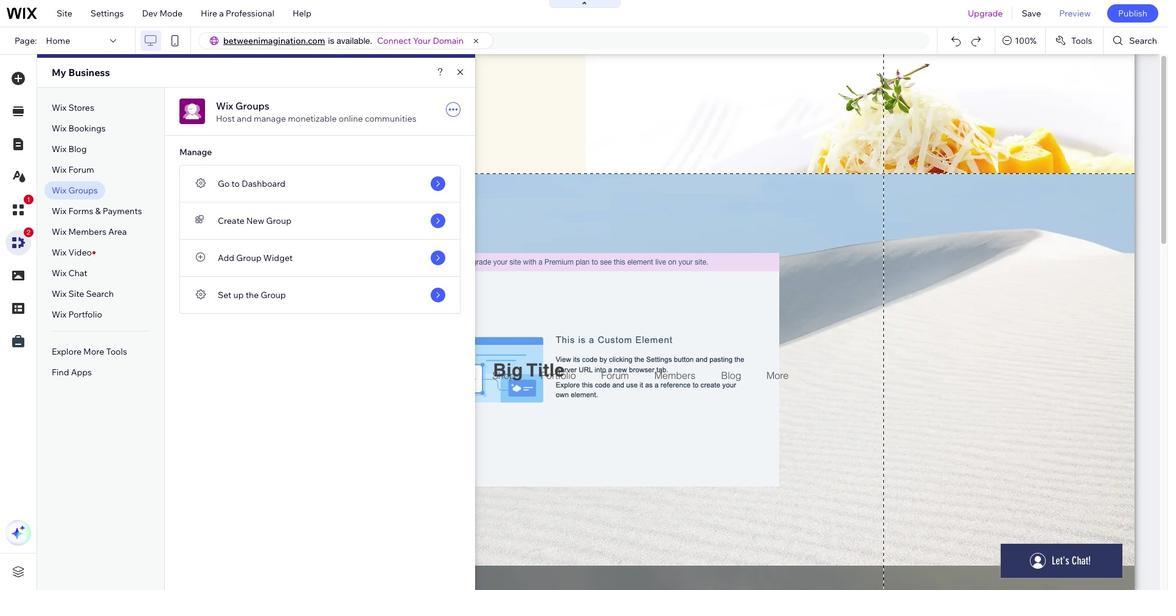 Task type: locate. For each thing, give the bounding box(es) containing it.
1 horizontal spatial tools
[[1072, 35, 1093, 46]]

&
[[95, 206, 101, 217]]

hire a professional
[[201, 8, 274, 19]]

wix groups image
[[180, 99, 205, 124]]

host
[[216, 113, 235, 124]]

wix down wix chat
[[52, 289, 67, 299]]

100% button
[[996, 27, 1046, 54]]

blog
[[68, 144, 87, 155]]

wix left stores
[[52, 102, 67, 113]]

the
[[246, 290, 259, 301]]

groups down forum
[[68, 185, 98, 196]]

betweenimagination.com
[[223, 35, 325, 46]]

wix up host
[[216, 100, 233, 112]]

wix for wix forms & payments
[[52, 206, 67, 217]]

online
[[339, 113, 363, 124]]

wix up wix video
[[52, 226, 67, 237]]

set
[[218, 290, 232, 301]]

group right new
[[266, 215, 292, 226]]

wix left chat
[[52, 268, 67, 279]]

settings
[[91, 8, 124, 19]]

site
[[57, 8, 72, 19], [68, 289, 84, 299]]

1 horizontal spatial groups
[[236, 100, 270, 112]]

tools right more
[[106, 346, 127, 357]]

0 vertical spatial tools
[[1072, 35, 1093, 46]]

wix down 'wix forum'
[[52, 185, 67, 196]]

groups up and
[[236, 100, 270, 112]]

1 horizontal spatial search
[[1130, 35, 1158, 46]]

manage
[[254, 113, 286, 124]]

1 button
[[5, 195, 33, 223]]

1 vertical spatial site
[[68, 289, 84, 299]]

search up portfolio
[[86, 289, 114, 299]]

save button
[[1013, 0, 1051, 27]]

group
[[266, 215, 292, 226], [236, 253, 262, 264], [261, 290, 286, 301]]

a
[[219, 8, 224, 19]]

forum
[[68, 164, 94, 175]]

1
[[27, 196, 30, 203]]

site up the wix portfolio
[[68, 289, 84, 299]]

tools
[[1072, 35, 1093, 46], [106, 346, 127, 357]]

wix members area
[[52, 226, 127, 237]]

wix left forms at top left
[[52, 206, 67, 217]]

0 vertical spatial site
[[57, 8, 72, 19]]

groups inside wix groups host and manage monetizable online communities
[[236, 100, 270, 112]]

create new group
[[218, 215, 292, 226]]

1 vertical spatial search
[[86, 289, 114, 299]]

0 vertical spatial search
[[1130, 35, 1158, 46]]

and
[[237, 113, 252, 124]]

wix left blog
[[52, 144, 67, 155]]

professional
[[226, 8, 274, 19]]

wix
[[216, 100, 233, 112], [52, 102, 67, 113], [52, 123, 67, 134], [52, 144, 67, 155], [52, 164, 67, 175], [52, 185, 67, 196], [52, 206, 67, 217], [52, 226, 67, 237], [52, 247, 67, 258], [52, 268, 67, 279], [52, 289, 67, 299], [52, 309, 67, 320]]

wix for wix portfolio
[[52, 309, 67, 320]]

create
[[218, 215, 245, 226]]

explore
[[52, 346, 82, 357]]

wix for wix site search
[[52, 289, 67, 299]]

wix groups host and manage monetizable online communities
[[216, 100, 417, 124]]

wix left video
[[52, 247, 67, 258]]

2
[[27, 229, 30, 236]]

search down publish
[[1130, 35, 1158, 46]]

1 vertical spatial tools
[[106, 346, 127, 357]]

members
[[68, 226, 106, 237]]

groups
[[236, 100, 270, 112], [68, 185, 98, 196]]

domain
[[433, 35, 464, 46]]

2 vertical spatial group
[[261, 290, 286, 301]]

new
[[246, 215, 264, 226]]

wix left forum
[[52, 164, 67, 175]]

tools down preview button
[[1072, 35, 1093, 46]]

site up 'home'
[[57, 8, 72, 19]]

payments
[[103, 206, 142, 217]]

area
[[108, 226, 127, 237]]

mode
[[160, 8, 183, 19]]

connect
[[377, 35, 411, 46]]

wix left portfolio
[[52, 309, 67, 320]]

group right add
[[236, 253, 262, 264]]

wix for wix members area
[[52, 226, 67, 237]]

search
[[1130, 35, 1158, 46], [86, 289, 114, 299]]

wix up wix blog
[[52, 123, 67, 134]]

0 horizontal spatial groups
[[68, 185, 98, 196]]

stores
[[68, 102, 94, 113]]

100%
[[1015, 35, 1037, 46]]

dashboard
[[242, 178, 285, 189]]

dev
[[142, 8, 158, 19]]

go
[[218, 178, 230, 189]]

1 vertical spatial groups
[[68, 185, 98, 196]]

more
[[83, 346, 104, 357]]

wix for wix blog
[[52, 144, 67, 155]]

hire
[[201, 8, 217, 19]]

0 vertical spatial groups
[[236, 100, 270, 112]]

group right the
[[261, 290, 286, 301]]

0 horizontal spatial tools
[[106, 346, 127, 357]]

forms
[[68, 206, 93, 217]]

wix inside wix groups host and manage monetizable online communities
[[216, 100, 233, 112]]

preview
[[1060, 8, 1091, 19]]

tools button
[[1046, 27, 1104, 54]]



Task type: vqa. For each thing, say whether or not it's contained in the screenshot.
the Search inside SEARCH button
yes



Task type: describe. For each thing, give the bounding box(es) containing it.
up
[[233, 290, 244, 301]]

0 horizontal spatial search
[[86, 289, 114, 299]]

publish button
[[1108, 4, 1159, 23]]

bookings
[[68, 123, 106, 134]]

portfolio
[[68, 309, 102, 320]]

wix for wix video
[[52, 247, 67, 258]]

wix portfolio
[[52, 309, 102, 320]]

my
[[52, 66, 66, 79]]

wix bookings
[[52, 123, 106, 134]]

set up the group
[[218, 290, 286, 301]]

save
[[1022, 8, 1042, 19]]

is available. connect your domain
[[328, 35, 464, 46]]

groups for wix groups
[[68, 185, 98, 196]]

monetizable
[[288, 113, 337, 124]]

groups for wix groups host and manage monetizable online communities
[[236, 100, 270, 112]]

tools inside tools button
[[1072, 35, 1093, 46]]

video
[[68, 247, 92, 258]]

wix for wix bookings
[[52, 123, 67, 134]]

explore more tools
[[52, 346, 127, 357]]

preview button
[[1051, 0, 1100, 27]]

dev mode
[[142, 8, 183, 19]]

home
[[46, 35, 70, 46]]

wix stores
[[52, 102, 94, 113]]

2 button
[[5, 228, 33, 256]]

business
[[68, 66, 110, 79]]

chat
[[68, 268, 87, 279]]

your
[[413, 35, 431, 46]]

wix for wix groups
[[52, 185, 67, 196]]

publish
[[1119, 8, 1148, 19]]

1 vertical spatial group
[[236, 253, 262, 264]]

widget
[[263, 253, 293, 264]]

wix for wix stores
[[52, 102, 67, 113]]

find
[[52, 367, 69, 378]]

manage
[[180, 147, 212, 158]]

wix video
[[52, 247, 92, 258]]

wix for wix chat
[[52, 268, 67, 279]]

communities
[[365, 113, 417, 124]]

wix blog
[[52, 144, 87, 155]]

find apps
[[52, 367, 92, 378]]

wix site search
[[52, 289, 114, 299]]

0 vertical spatial group
[[266, 215, 292, 226]]

wix chat
[[52, 268, 87, 279]]

available.
[[337, 36, 372, 46]]

upgrade
[[968, 8, 1003, 19]]

wix for wix groups host and manage monetizable online communities
[[216, 100, 233, 112]]

wix forum
[[52, 164, 94, 175]]

add group widget
[[218, 253, 293, 264]]

add
[[218, 253, 234, 264]]

wix for wix forum
[[52, 164, 67, 175]]

help
[[293, 8, 312, 19]]

go to dashboard
[[218, 178, 285, 189]]

apps
[[71, 367, 92, 378]]

my business
[[52, 66, 110, 79]]

to
[[232, 178, 240, 189]]

search button
[[1104, 27, 1169, 54]]

wix groups
[[52, 185, 98, 196]]

wix forms & payments
[[52, 206, 142, 217]]

is
[[328, 36, 334, 46]]

search inside button
[[1130, 35, 1158, 46]]



